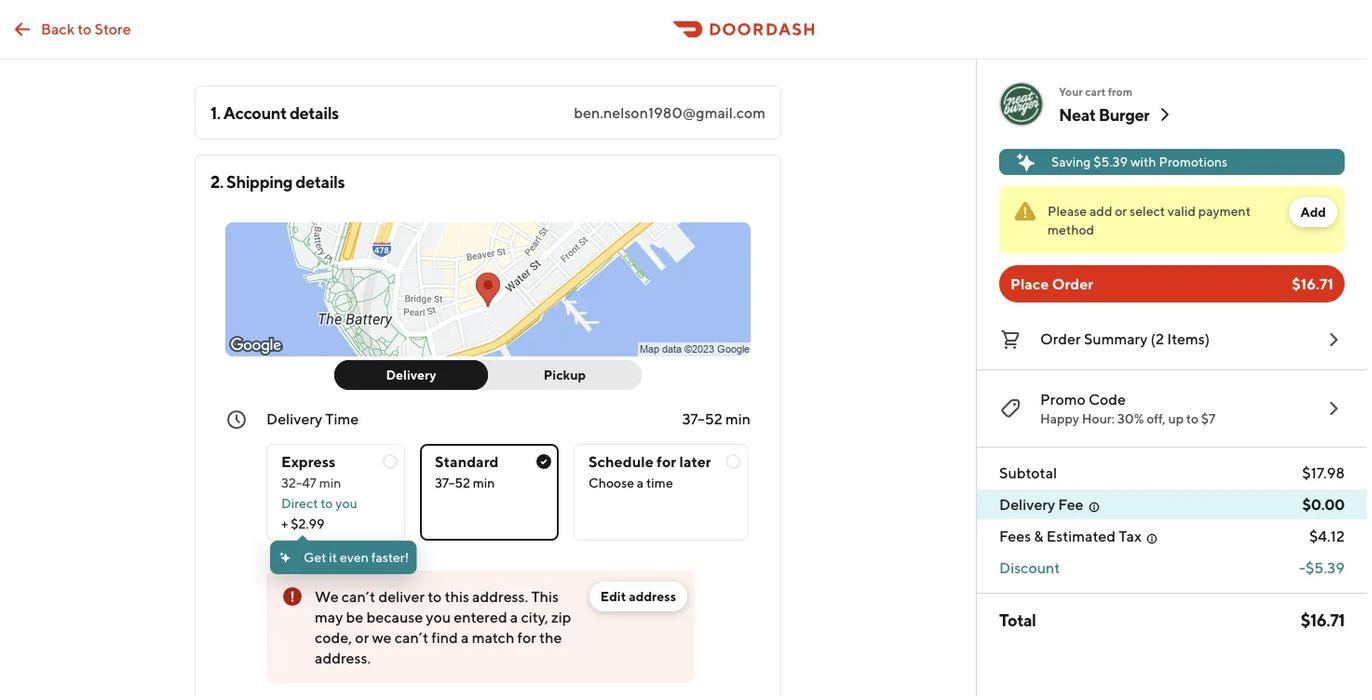 Task type: vqa. For each thing, say whether or not it's contained in the screenshot.
57th
no



Task type: locate. For each thing, give the bounding box(es) containing it.
0 horizontal spatial a
[[461, 629, 469, 647]]

none radio inside option group
[[267, 444, 405, 541]]

can't
[[342, 588, 376, 606], [395, 629, 429, 647]]

1 vertical spatial details
[[296, 171, 345, 191]]

$2.99
[[291, 517, 325, 532]]

deliver
[[379, 588, 425, 606]]

1. account
[[211, 103, 287, 123]]

promotions
[[1160, 154, 1228, 170]]

0 horizontal spatial address.
[[315, 650, 371, 668]]

1 vertical spatial $16.71
[[1301, 610, 1346, 630]]

you right direct
[[336, 496, 358, 512]]

to right back
[[78, 20, 92, 37]]

details right 1. account
[[290, 103, 339, 123]]

saving $5.39 with promotions button
[[1000, 149, 1346, 175]]

$5.39
[[1094, 154, 1129, 170], [1306, 560, 1346, 577]]

37–52 inside option group
[[435, 476, 471, 491]]

can't up be
[[342, 588, 376, 606]]

items)
[[1168, 330, 1211, 348]]

37–52 min up later
[[682, 410, 751, 428]]

0 horizontal spatial for
[[518, 629, 537, 647]]

0 horizontal spatial 37–52 min
[[435, 476, 495, 491]]

2. shipping details
[[211, 171, 345, 191]]

delivery time
[[267, 410, 359, 428]]

or right add on the right top
[[1116, 204, 1128, 219]]

you up find
[[426, 609, 451, 627]]

zip
[[552, 609, 572, 627]]

32–47
[[281, 476, 317, 491]]

for
[[657, 453, 677, 471], [518, 629, 537, 647]]

none radio containing express
[[267, 444, 405, 541]]

0 vertical spatial details
[[290, 103, 339, 123]]

or inside the we can't deliver to this address. this may be because you entered a city, zip code, or we can't find a match for the address.
[[355, 629, 369, 647]]

1 vertical spatial delivery
[[267, 410, 323, 428]]

$16.71 down add button
[[1293, 275, 1334, 293]]

None radio
[[420, 444, 559, 541], [574, 444, 749, 541], [420, 444, 559, 541], [574, 444, 749, 541]]

0 vertical spatial can't
[[342, 588, 376, 606]]

be
[[346, 609, 364, 627]]

1 horizontal spatial 37–52
[[682, 410, 723, 428]]

1 horizontal spatial for
[[657, 453, 677, 471]]

back
[[41, 20, 75, 37]]

neat
[[1060, 104, 1096, 124]]

0 vertical spatial $16.71
[[1293, 275, 1334, 293]]

back to store
[[41, 20, 131, 37]]

please add or select valid payment method
[[1048, 204, 1252, 238]]

0 vertical spatial or
[[1116, 204, 1128, 219]]

0 horizontal spatial you
[[336, 496, 358, 512]]

1 horizontal spatial $5.39
[[1306, 560, 1346, 577]]

your
[[1060, 85, 1084, 98]]

0 vertical spatial you
[[336, 496, 358, 512]]

order summary (2 items) button
[[1000, 325, 1346, 355]]

fee
[[1059, 496, 1084, 514]]

back to store button
[[0, 11, 142, 48]]

saving
[[1052, 154, 1092, 170]]

address. up 'entered'
[[473, 588, 529, 606]]

a left time
[[637, 476, 644, 491]]

1 horizontal spatial 37–52 min
[[682, 410, 751, 428]]

delivery inside radio
[[386, 368, 437, 383]]

0 vertical spatial $5.39
[[1094, 154, 1129, 170]]

1 vertical spatial 37–52
[[435, 476, 471, 491]]

order left the summary at the top right
[[1041, 330, 1082, 348]]

0 vertical spatial for
[[657, 453, 677, 471]]

order right place
[[1053, 275, 1094, 293]]

1 horizontal spatial can't
[[395, 629, 429, 647]]

1 vertical spatial $5.39
[[1306, 560, 1346, 577]]

or left we at the left
[[355, 629, 369, 647]]

details
[[290, 103, 339, 123], [296, 171, 345, 191]]

1 vertical spatial for
[[518, 629, 537, 647]]

status containing please add or select valid payment method
[[1000, 186, 1346, 254]]

fees
[[1000, 528, 1032, 546]]

to left $7
[[1187, 411, 1199, 427]]

0 horizontal spatial min
[[319, 476, 341, 491]]

pickup
[[544, 368, 586, 383]]

1 horizontal spatial a
[[511, 609, 518, 627]]

0 horizontal spatial $5.39
[[1094, 154, 1129, 170]]

details for 1. account details
[[290, 103, 339, 123]]

0 vertical spatial address.
[[473, 588, 529, 606]]

time
[[326, 410, 359, 428]]

0 vertical spatial 37–52
[[682, 410, 723, 428]]

1 vertical spatial order
[[1041, 330, 1082, 348]]

place
[[1011, 275, 1050, 293]]

37–52 min down standard
[[435, 476, 495, 491]]

min inside 32–47 min direct to you + $2.99
[[319, 476, 341, 491]]

we can't deliver to this address. this may be because you entered a city, zip code, or we can't find a match for the address.
[[315, 588, 572, 668]]

order inside button
[[1041, 330, 1082, 348]]

you inside the we can't deliver to this address. this may be because you entered a city, zip code, or we can't find a match for the address.
[[426, 609, 451, 627]]

select
[[1130, 204, 1166, 219]]

we
[[372, 629, 392, 647]]

$5.39 inside button
[[1094, 154, 1129, 170]]

$16.71 down -$5.39
[[1301, 610, 1346, 630]]

code
[[1089, 391, 1127, 409]]

address
[[629, 589, 677, 605]]

37–52 up later
[[682, 410, 723, 428]]

option group
[[267, 430, 751, 541]]

37–52 down standard
[[435, 476, 471, 491]]

1 vertical spatial can't
[[395, 629, 429, 647]]

to right direct
[[321, 496, 333, 512]]

1 horizontal spatial you
[[426, 609, 451, 627]]

address. down the code, at the bottom
[[315, 650, 371, 668]]

cart
[[1086, 85, 1106, 98]]

please
[[1048, 204, 1088, 219]]

because
[[367, 609, 423, 627]]

1 horizontal spatial or
[[1116, 204, 1128, 219]]

match
[[472, 629, 515, 647]]

a
[[637, 476, 644, 491], [511, 609, 518, 627], [461, 629, 469, 647]]

to
[[78, 20, 92, 37], [1187, 411, 1199, 427], [321, 496, 333, 512], [428, 588, 442, 606]]

None radio
[[267, 444, 405, 541]]

order
[[1053, 275, 1094, 293], [1041, 330, 1082, 348]]

to inside the we can't deliver to this address. this may be because you entered a city, zip code, or we can't find a match for the address.
[[428, 588, 442, 606]]

edit address button
[[590, 582, 688, 612]]

to left this
[[428, 588, 442, 606]]

1 vertical spatial 37–52 min
[[435, 476, 495, 491]]

ben.nelson1980@gmail.com
[[574, 104, 766, 122]]

a right find
[[461, 629, 469, 647]]

0 horizontal spatial 37–52
[[435, 476, 471, 491]]

1 vertical spatial or
[[355, 629, 369, 647]]

order summary (2 items)
[[1041, 330, 1211, 348]]

2 vertical spatial delivery
[[1000, 496, 1056, 514]]

you
[[336, 496, 358, 512], [426, 609, 451, 627]]

edit
[[601, 589, 627, 605]]

status
[[1000, 186, 1346, 254]]

code,
[[315, 629, 352, 647]]

option group containing express
[[267, 430, 751, 541]]

37–52 min
[[682, 410, 751, 428], [435, 476, 495, 491]]

for down city,
[[518, 629, 537, 647]]

a left city,
[[511, 609, 518, 627]]

0 vertical spatial delivery
[[386, 368, 437, 383]]

$5.39 down $4.12
[[1306, 560, 1346, 577]]

can't down because
[[395, 629, 429, 647]]

1 horizontal spatial delivery
[[386, 368, 437, 383]]

1 vertical spatial you
[[426, 609, 451, 627]]

2 horizontal spatial delivery
[[1000, 496, 1056, 514]]

off,
[[1147, 411, 1166, 427]]

2 vertical spatial a
[[461, 629, 469, 647]]

details right '2. shipping' on the top of page
[[296, 171, 345, 191]]

for up time
[[657, 453, 677, 471]]

+
[[281, 517, 288, 532]]

$5.39 left 'with'
[[1094, 154, 1129, 170]]

choose
[[589, 476, 635, 491]]

method
[[1048, 222, 1095, 238]]

express
[[281, 453, 336, 471]]

2 horizontal spatial a
[[637, 476, 644, 491]]

37–52
[[682, 410, 723, 428], [435, 476, 471, 491]]

the
[[540, 629, 562, 647]]

delivery
[[386, 368, 437, 383], [267, 410, 323, 428], [1000, 496, 1056, 514]]

you inside 32–47 min direct to you + $2.99
[[336, 496, 358, 512]]

min
[[726, 410, 751, 428], [319, 476, 341, 491], [473, 476, 495, 491]]

add button
[[1290, 198, 1338, 227]]

0 horizontal spatial delivery
[[267, 410, 323, 428]]

0 horizontal spatial or
[[355, 629, 369, 647]]

to inside promo code happy hour: 30% off, up to $7
[[1187, 411, 1199, 427]]



Task type: describe. For each thing, give the bounding box(es) containing it.
may
[[315, 609, 343, 627]]

your cart from
[[1060, 85, 1133, 98]]

-$5.39
[[1300, 560, 1346, 577]]

details for 2. shipping details
[[296, 171, 345, 191]]

schedule
[[589, 453, 654, 471]]

$7
[[1202, 411, 1216, 427]]

city,
[[521, 609, 549, 627]]

1 horizontal spatial address.
[[473, 588, 529, 606]]

for inside the we can't deliver to this address. this may be because you entered a city, zip code, or we can't find a match for the address.
[[518, 629, 537, 647]]

total
[[1000, 610, 1037, 630]]

subtotal
[[1000, 465, 1058, 482]]

or inside please add or select valid payment method
[[1116, 204, 1128, 219]]

from
[[1109, 85, 1133, 98]]

even
[[340, 550, 369, 566]]

to inside button
[[78, 20, 92, 37]]

$0.00
[[1303, 496, 1346, 514]]

2. shipping
[[211, 171, 293, 191]]

happy
[[1041, 411, 1080, 427]]

schedule for later
[[589, 453, 712, 471]]

payment
[[1199, 204, 1252, 219]]

neat burger button
[[1060, 103, 1176, 126]]

0 vertical spatial 37–52 min
[[682, 410, 751, 428]]

get it even faster! tooltip
[[270, 536, 417, 575]]

$4.12
[[1310, 528, 1346, 546]]

to inside 32–47 min direct to you + $2.99
[[321, 496, 333, 512]]

find
[[432, 629, 458, 647]]

$5.39 for saving
[[1094, 154, 1129, 170]]

edit address
[[601, 589, 677, 605]]

we can't deliver to this address. this may be because you entered a city, zip code, or we can't find a match for the address. status
[[267, 571, 695, 684]]

get
[[304, 550, 327, 566]]

1 vertical spatial address.
[[315, 650, 371, 668]]

it
[[329, 550, 337, 566]]

burger
[[1099, 104, 1150, 124]]

0 vertical spatial order
[[1053, 275, 1094, 293]]

fees & estimated
[[1000, 528, 1116, 546]]

saving $5.39 with promotions
[[1052, 154, 1228, 170]]

standard
[[435, 453, 499, 471]]

1 horizontal spatial min
[[473, 476, 495, 491]]

hour:
[[1083, 411, 1115, 427]]

get it even faster!
[[304, 550, 409, 566]]

0 horizontal spatial can't
[[342, 588, 376, 606]]

$5.39 for -
[[1306, 560, 1346, 577]]

30%
[[1118, 411, 1145, 427]]

-
[[1300, 560, 1306, 577]]

1. account details
[[211, 103, 339, 123]]

2 horizontal spatial min
[[726, 410, 751, 428]]

direct
[[281, 496, 318, 512]]

0 vertical spatial a
[[637, 476, 644, 491]]

32–47 min direct to you + $2.99
[[281, 476, 358, 532]]

neat burger
[[1060, 104, 1150, 124]]

add
[[1090, 204, 1113, 219]]

estimated
[[1047, 528, 1116, 546]]

$17.98
[[1303, 465, 1346, 482]]

we
[[315, 588, 339, 606]]

(2
[[1151, 330, 1165, 348]]

valid
[[1168, 204, 1197, 219]]

this
[[445, 588, 470, 606]]

promo code happy hour: 30% off, up to $7
[[1041, 391, 1216, 427]]

&
[[1035, 528, 1044, 546]]

discount
[[1000, 560, 1061, 577]]

place order
[[1011, 275, 1094, 293]]

this
[[532, 588, 559, 606]]

promo
[[1041, 391, 1086, 409]]

delivery or pickup selector option group
[[335, 361, 642, 390]]

choose a time
[[589, 476, 673, 491]]

with
[[1131, 154, 1157, 170]]

Pickup radio
[[477, 361, 642, 390]]

1 vertical spatial a
[[511, 609, 518, 627]]

summary
[[1085, 330, 1148, 348]]

later
[[680, 453, 712, 471]]

add
[[1301, 205, 1327, 220]]

tax
[[1119, 528, 1142, 546]]

Delivery radio
[[335, 361, 488, 390]]

store
[[95, 20, 131, 37]]

time
[[647, 476, 673, 491]]

faster!
[[371, 550, 409, 566]]

entered
[[454, 609, 508, 627]]

up
[[1169, 411, 1184, 427]]



